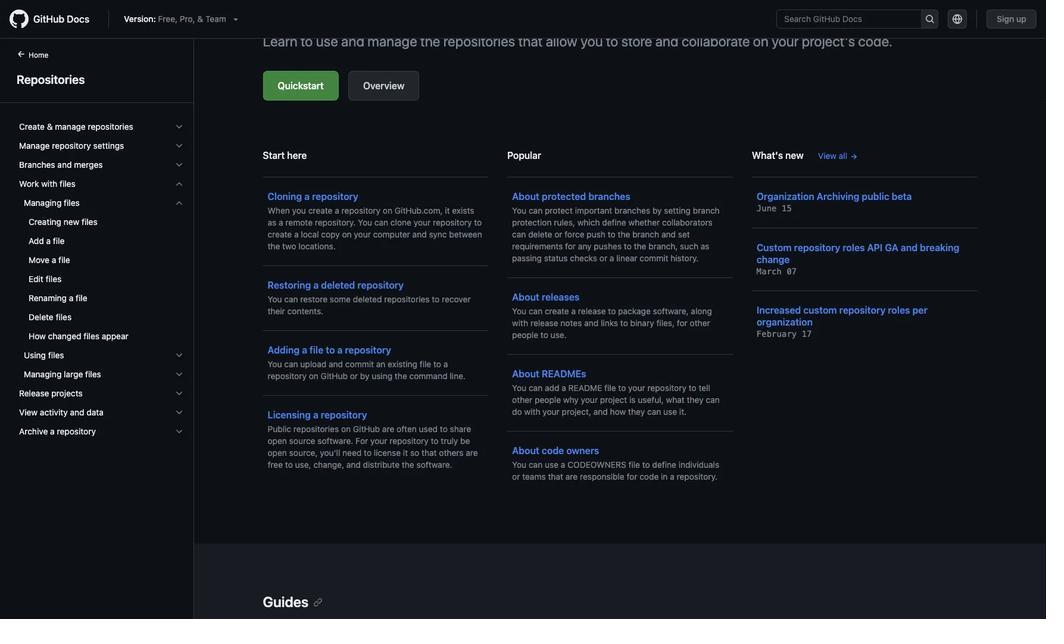 Task type: locate. For each thing, give the bounding box(es) containing it.
february
[[757, 330, 797, 339]]

to
[[301, 33, 313, 49], [607, 33, 619, 49], [474, 218, 482, 228], [608, 230, 616, 240], [624, 242, 632, 251], [432, 295, 440, 304], [609, 307, 616, 316], [621, 318, 629, 328], [541, 330, 549, 340], [326, 345, 335, 356], [434, 360, 442, 369], [619, 383, 626, 393], [689, 383, 697, 393], [440, 425, 448, 434], [431, 436, 439, 446], [364, 448, 372, 458], [285, 460, 293, 470], [643, 460, 651, 470]]

when
[[268, 206, 290, 216]]

on
[[754, 33, 769, 49], [383, 206, 393, 216], [342, 230, 352, 240], [309, 372, 319, 381], [341, 425, 351, 434]]

1 vertical spatial managing
[[24, 370, 62, 380]]

define inside about code owners you can use a codeowners file to define individuals or teams that are responsible for code in a repository.
[[653, 460, 677, 470]]

sc 9kayk9 0 image for release projects
[[175, 389, 184, 399]]

6 sc 9kayk9 0 image from the top
[[175, 389, 184, 399]]

view
[[819, 151, 837, 161], [19, 408, 38, 418]]

repositories
[[444, 33, 516, 49], [88, 122, 133, 132], [384, 295, 430, 304], [294, 425, 339, 434]]

file up project
[[605, 383, 616, 393]]

a down when
[[279, 218, 283, 228]]

repository up what
[[648, 383, 687, 393]]

0 vertical spatial for
[[566, 242, 576, 251]]

use inside about code owners you can use a codeowners file to define individuals or teams that are responsible for code in a repository.
[[545, 460, 559, 470]]

2 vertical spatial for
[[627, 472, 638, 482]]

1 horizontal spatial for
[[627, 472, 638, 482]]

about inside about releases you can create a release to package software, along with release notes and links to binary files, for other people to use.
[[513, 292, 540, 303]]

0 vertical spatial &
[[197, 14, 203, 24]]

copy
[[321, 230, 340, 240]]

sc 9kayk9 0 image inside 'manage repository settings' dropdown button
[[175, 141, 184, 151]]

& right create
[[47, 122, 53, 132]]

store
[[622, 33, 653, 49]]

None search field
[[777, 10, 939, 29]]

1 vertical spatial they
[[629, 407, 645, 417]]

allow
[[546, 33, 578, 49]]

0 vertical spatial you
[[581, 33, 603, 49]]

sc 9kayk9 0 image for managing large files
[[175, 370, 184, 380]]

1 managing from the top
[[24, 198, 62, 208]]

repository right custom
[[840, 305, 886, 316]]

1 horizontal spatial branch
[[693, 206, 720, 216]]

you inside adding a file to a repository you can upload and commit an existing file to a repository on github or by using the command line.
[[268, 360, 282, 369]]

sc 9kayk9 0 image inside archive a repository dropdown button
[[175, 427, 184, 437]]

0 vertical spatial it
[[445, 206, 450, 216]]

can down adding
[[284, 360, 298, 369]]

recover
[[442, 295, 471, 304]]

4 sc 9kayk9 0 image from the top
[[175, 198, 184, 208]]

4 about from the top
[[513, 445, 540, 457]]

1 horizontal spatial new
[[786, 150, 804, 161]]

by
[[653, 206, 662, 216], [360, 372, 370, 381]]

managing files element
[[10, 194, 194, 346], [10, 213, 194, 346]]

public
[[268, 425, 291, 434]]

deleted
[[321, 280, 355, 291], [353, 295, 382, 304]]

about for about releases
[[513, 292, 540, 303]]

files inside "link"
[[84, 332, 100, 341]]

3 sc 9kayk9 0 image from the top
[[175, 179, 184, 189]]

& right "pro,"
[[197, 14, 203, 24]]

0 vertical spatial use
[[316, 33, 338, 49]]

code left owners
[[542, 445, 564, 457]]

1 horizontal spatial define
[[653, 460, 677, 470]]

1 vertical spatial it
[[403, 448, 408, 458]]

can up computer
[[375, 218, 389, 228]]

0 vertical spatial other
[[690, 318, 711, 328]]

beta
[[892, 191, 913, 202]]

branches up important
[[589, 191, 631, 202]]

free
[[268, 460, 283, 470]]

0 horizontal spatial define
[[603, 218, 627, 228]]

they down tell at right
[[687, 395, 704, 405]]

github up for
[[353, 425, 380, 434]]

can inside about releases you can create a release to package software, along with release notes and links to binary files, for other people to use.
[[529, 307, 543, 316]]

1 horizontal spatial it
[[445, 206, 450, 216]]

about left readmes
[[513, 369, 540, 380]]

0 vertical spatial define
[[603, 218, 627, 228]]

can down releases
[[529, 307, 543, 316]]

and inside licensing a repository public repositories on github are often used to share open source software. for your repository to truly be open source, you'll need to license it so that others are free to use, change, and distribute the software.
[[347, 460, 361, 470]]

2 vertical spatial that
[[548, 472, 564, 482]]

2 horizontal spatial use
[[664, 407, 678, 417]]

manage inside create & manage repositories dropdown button
[[55, 122, 86, 132]]

as down when
[[268, 218, 277, 228]]

for down the force
[[566, 242, 576, 251]]

1 vertical spatial for
[[677, 318, 688, 328]]

1 vertical spatial repository.
[[677, 472, 718, 482]]

project's
[[802, 33, 856, 49]]

2 managing from the top
[[24, 370, 62, 380]]

work with files
[[19, 179, 76, 189]]

with right do
[[525, 407, 541, 417]]

sc 9kayk9 0 image
[[175, 160, 184, 170], [175, 370, 184, 380], [175, 408, 184, 418], [175, 427, 184, 437]]

code.
[[859, 33, 893, 49]]

use,
[[295, 460, 311, 470]]

3 about from the top
[[513, 369, 540, 380]]

can inside cloning a repository when you create a repository on github.com, it exists as a remote repository. you can clone your repository to create a local copy on your computer and sync between the two locations.
[[375, 218, 389, 228]]

roles inside the custom repository roles api ga and breaking change march 07
[[843, 242, 866, 253]]

sc 9kayk9 0 image inside managing files dropdown button
[[175, 198, 184, 208]]

view up archive
[[19, 408, 38, 418]]

0 vertical spatial are
[[382, 425, 395, 434]]

and inside about releases you can create a release to package software, along with release notes and links to binary files, for other people to use.
[[585, 318, 599, 328]]

and inside the custom repository roles api ga and breaking change march 07
[[901, 242, 918, 253]]

important
[[575, 206, 613, 216]]

define
[[603, 218, 627, 228], [653, 460, 677, 470]]

new for what's
[[786, 150, 804, 161]]

branch up collaborators in the top of the page
[[693, 206, 720, 216]]

by inside the "about protected branches you can protect important branches by setting branch protection rules, which define whether collaborators can delete or force push to the branch and set requirements for any pushes to the branch, such as passing status checks or a linear commit history."
[[653, 206, 662, 216]]

0 horizontal spatial for
[[566, 242, 576, 251]]

file inside about code owners you can use a codeowners file to define individuals or teams that are responsible for code in a repository.
[[629, 460, 641, 470]]

your up license
[[371, 436, 388, 446]]

can up teams
[[529, 460, 543, 470]]

1 vertical spatial software.
[[417, 460, 453, 470]]

1 sc 9kayk9 0 image from the top
[[175, 122, 184, 132]]

1 horizontal spatial manage
[[368, 33, 418, 49]]

people inside about readmes you can add a readme file to your repository to tell other people why your project is useful, what they can do with your project, and how they can use it.
[[535, 395, 561, 405]]

0 vertical spatial branches
[[589, 191, 631, 202]]

2 managing files element from the top
[[10, 213, 194, 346]]

deleted right some
[[353, 295, 382, 304]]

quickstart
[[278, 80, 324, 91]]

you
[[513, 206, 527, 216], [358, 218, 372, 228], [268, 295, 282, 304], [513, 307, 527, 316], [268, 360, 282, 369], [513, 383, 527, 393], [513, 460, 527, 470]]

files right large
[[85, 370, 101, 380]]

work with files element
[[10, 175, 194, 384], [10, 194, 194, 384]]

it inside cloning a repository when you create a repository on github.com, it exists as a remote repository. you can clone your repository to create a local copy on your computer and sync between the two locations.
[[445, 206, 450, 216]]

what's
[[752, 150, 784, 161]]

sc 9kayk9 0 image inside using files "dropdown button"
[[175, 351, 184, 360]]

view inside dropdown button
[[19, 408, 38, 418]]

5 sc 9kayk9 0 image from the top
[[175, 351, 184, 360]]

to inside about code owners you can use a codeowners file to define individuals or teams that are responsible for code in a repository.
[[643, 460, 651, 470]]

can inside adding a file to a repository you can upload and commit an existing file to a repository on github or by using the command line.
[[284, 360, 298, 369]]

restore
[[301, 295, 328, 304]]

along
[[691, 307, 713, 316]]

0 horizontal spatial it
[[403, 448, 408, 458]]

commit down branch,
[[640, 254, 669, 263]]

0 horizontal spatial manage
[[55, 122, 86, 132]]

managing up creating
[[24, 198, 62, 208]]

other
[[690, 318, 711, 328], [513, 395, 533, 405]]

0 vertical spatial release
[[579, 307, 606, 316]]

a right cloning at left top
[[305, 191, 310, 202]]

about readmes you can add a readme file to your repository to tell other people why your project is useful, what they can do with your project, and how they can use it.
[[513, 369, 720, 417]]

repository inside increased custom repository roles per organization february 17
[[840, 305, 886, 316]]

to right codeowners
[[643, 460, 651, 470]]

repositories inside "restoring a deleted repository you can restore some deleted repositories to recover their contents."
[[384, 295, 430, 304]]

guides link
[[263, 594, 323, 611]]

and right ga
[[901, 242, 918, 253]]

3 sc 9kayk9 0 image from the top
[[175, 408, 184, 418]]

2 work with files element from the top
[[10, 194, 194, 384]]

2 sc 9kayk9 0 image from the top
[[175, 141, 184, 151]]

manage repository settings button
[[14, 136, 189, 156]]

about inside about readmes you can add a readme file to your repository to tell other people why your project is useful, what they can do with your project, and how they can use it.
[[513, 369, 540, 380]]

1 horizontal spatial github
[[321, 372, 348, 381]]

1 vertical spatial use
[[664, 407, 678, 417]]

repositories inside licensing a repository public repositories on github are often used to share open source software. for your repository to truly be open source, you'll need to license it so that others are free to use, change, and distribute the software.
[[294, 425, 339, 434]]

about inside about code owners you can use a codeowners file to define individuals or teams that are responsible for code in a repository.
[[513, 445, 540, 457]]

1 work with files element from the top
[[10, 175, 194, 384]]

2 horizontal spatial github
[[353, 425, 380, 434]]

their
[[268, 307, 285, 316]]

add a file link
[[14, 232, 189, 251]]

managing files element containing creating new files
[[10, 213, 194, 346]]

about inside the "about protected branches you can protect important branches by setting branch protection rules, which define whether collaborators can delete or force push to the branch and set requirements for any pushes to the branch, such as passing status checks or a linear commit history."
[[513, 191, 540, 202]]

file right codeowners
[[629, 460, 641, 470]]

and down need
[[347, 460, 361, 470]]

for inside about releases you can create a release to package software, along with release notes and links to binary files, for other people to use.
[[677, 318, 688, 328]]

0 vertical spatial with
[[41, 179, 57, 189]]

1 horizontal spatial use
[[545, 460, 559, 470]]

new inside creating new files link
[[64, 217, 79, 227]]

they down is
[[629, 407, 645, 417]]

to left recover
[[432, 295, 440, 304]]

manage up overview
[[368, 33, 418, 49]]

use right learn
[[316, 33, 338, 49]]

2 about from the top
[[513, 292, 540, 303]]

1 vertical spatial new
[[64, 217, 79, 227]]

0 horizontal spatial that
[[422, 448, 437, 458]]

your inside licensing a repository public repositories on github are often used to share open source software. for your repository to truly be open source, you'll need to license it so that others are free to use, change, and distribute the software.
[[371, 436, 388, 446]]

0 vertical spatial deleted
[[321, 280, 355, 291]]

docs
[[67, 13, 89, 25]]

1 horizontal spatial commit
[[640, 254, 669, 263]]

learn
[[263, 33, 298, 49]]

0 vertical spatial branch
[[693, 206, 720, 216]]

file inside about readmes you can add a readme file to your repository to tell other people why your project is useful, what they can do with your project, and how they can use it.
[[605, 383, 616, 393]]

or inside about code owners you can use a codeowners file to define individuals or teams that are responsible for code in a repository.
[[513, 472, 520, 482]]

existing
[[388, 360, 418, 369]]

individuals
[[679, 460, 720, 470]]

people
[[513, 330, 539, 340], [535, 395, 561, 405]]

1 horizontal spatial they
[[687, 395, 704, 405]]

sc 9kayk9 0 image inside create & manage repositories dropdown button
[[175, 122, 184, 132]]

manage repository settings
[[19, 141, 124, 151]]

roles left "api"
[[843, 242, 866, 253]]

managing large files button
[[14, 365, 189, 384]]

use left the it.
[[664, 407, 678, 417]]

0 vertical spatial as
[[268, 218, 277, 228]]

0 vertical spatial they
[[687, 395, 704, 405]]

2 open from the top
[[268, 448, 287, 458]]

repository up 07
[[795, 242, 841, 253]]

notes
[[561, 318, 582, 328]]

collaborators
[[663, 218, 713, 228]]

they
[[687, 395, 704, 405], [629, 407, 645, 417]]

1 vertical spatial with
[[513, 318, 529, 328]]

for inside about code owners you can use a codeowners file to define individuals or teams that are responsible for code in a repository.
[[627, 472, 638, 482]]

protect
[[545, 206, 573, 216]]

about for about code owners
[[513, 445, 540, 457]]

sc 9kayk9 0 image inside view activity and data dropdown button
[[175, 408, 184, 418]]

0 vertical spatial github
[[33, 13, 64, 25]]

are inside about code owners you can use a codeowners file to define individuals or teams that are responsible for code in a repository.
[[566, 472, 578, 482]]

new right creating
[[64, 217, 79, 227]]

1 vertical spatial by
[[360, 372, 370, 381]]

you up remote
[[292, 206, 306, 216]]

0 horizontal spatial view
[[19, 408, 38, 418]]

and inside the "about protected branches you can protect important branches by setting branch protection rules, which define whether collaborators can delete or force push to the branch and set requirements for any pushes to the branch, such as passing status checks or a linear commit history."
[[662, 230, 676, 240]]

or left using
[[350, 372, 358, 381]]

and down the manage repository settings
[[57, 160, 72, 170]]

a right licensing
[[313, 410, 319, 421]]

work with files element containing work with files
[[10, 175, 194, 384]]

Search GitHub Docs search field
[[778, 10, 922, 28]]

you right allow
[[581, 33, 603, 49]]

repository. down individuals
[[677, 472, 718, 482]]

search image
[[926, 14, 935, 24]]

1 vertical spatial other
[[513, 395, 533, 405]]

branches up whether
[[615, 206, 651, 216]]

be
[[461, 436, 470, 446]]

on up need
[[341, 425, 351, 434]]

commit inside the "about protected branches you can protect important branches by setting branch protection rules, which define whether collaborators can delete or force push to the branch and set requirements for any pushes to the branch, such as passing status checks or a linear commit history."
[[640, 254, 669, 263]]

code left in
[[640, 472, 659, 482]]

files down the branches and merges
[[60, 179, 76, 189]]

force
[[565, 230, 585, 240]]

0 vertical spatial roles
[[843, 242, 866, 253]]

can
[[529, 206, 543, 216], [375, 218, 389, 228], [513, 230, 526, 240], [284, 295, 298, 304], [529, 307, 543, 316], [284, 360, 298, 369], [529, 383, 543, 393], [706, 395, 720, 405], [648, 407, 662, 417], [529, 460, 543, 470]]

2 horizontal spatial are
[[566, 472, 578, 482]]

as right such
[[701, 242, 710, 251]]

4 sc 9kayk9 0 image from the top
[[175, 427, 184, 437]]

you down adding
[[268, 360, 282, 369]]

and up overview
[[341, 33, 365, 49]]

you inside the "about protected branches you can protect important branches by setting branch protection rules, which define whether collaborators can delete or force push to the branch and set requirements for any pushes to the branch, such as passing status checks or a linear commit history."
[[513, 206, 527, 216]]

sc 9kayk9 0 image for create & manage repositories
[[175, 122, 184, 132]]

0 vertical spatial that
[[519, 33, 543, 49]]

june
[[757, 204, 777, 214]]

march 07 element
[[757, 267, 797, 276]]

create up two
[[268, 230, 292, 240]]

are
[[382, 425, 395, 434], [466, 448, 478, 458], [566, 472, 578, 482]]

sc 9kayk9 0 image inside work with files dropdown button
[[175, 179, 184, 189]]

as inside cloning a repository when you create a repository on github.com, it exists as a remote repository. you can clone your repository to create a local copy on your computer and sync between the two locations.
[[268, 218, 277, 228]]

2 horizontal spatial create
[[545, 307, 569, 316]]

1 vertical spatial code
[[640, 472, 659, 482]]

increased custom repository roles per organization february 17
[[757, 305, 928, 339]]

about left releases
[[513, 292, 540, 303]]

to down used
[[431, 436, 439, 446]]

on down upload
[[309, 372, 319, 381]]

2 vertical spatial use
[[545, 460, 559, 470]]

protection
[[513, 218, 552, 228]]

2 vertical spatial create
[[545, 307, 569, 316]]

0 horizontal spatial new
[[64, 217, 79, 227]]

1 horizontal spatial by
[[653, 206, 662, 216]]

move a file link
[[14, 251, 189, 270]]

that right teams
[[548, 472, 564, 482]]

2 sc 9kayk9 0 image from the top
[[175, 370, 184, 380]]

for right responsible
[[627, 472, 638, 482]]

other up do
[[513, 395, 533, 405]]

and right upload
[[329, 360, 343, 369]]

and inside dropdown button
[[70, 408, 84, 418]]

files
[[60, 179, 76, 189], [64, 198, 80, 208], [82, 217, 98, 227], [46, 274, 62, 284], [56, 313, 72, 322], [84, 332, 100, 341], [48, 351, 64, 360], [85, 370, 101, 380]]

use.
[[551, 330, 567, 340]]

that
[[519, 33, 543, 49], [422, 448, 437, 458], [548, 472, 564, 482]]

software. up you'll
[[318, 436, 354, 446]]

as inside the "about protected branches you can protect important branches by setting branch protection rules, which define whether collaborators can delete or force push to the branch and set requirements for any pushes to the branch, such as passing status checks or a linear commit history."
[[701, 242, 710, 251]]

1 vertical spatial define
[[653, 460, 677, 470]]

1 vertical spatial deleted
[[353, 295, 382, 304]]

edit
[[29, 274, 43, 284]]

use up teams
[[545, 460, 559, 470]]

1 vertical spatial view
[[19, 408, 38, 418]]

github inside licensing a repository public repositories on github are often used to share open source software. for your repository to truly be open source, you'll need to license it so that others are free to use, change, and distribute the software.
[[353, 425, 380, 434]]

managing files button
[[14, 194, 189, 213]]

repository inside the custom repository roles api ga and breaking change march 07
[[795, 242, 841, 253]]

repository inside about readmes you can add a readme file to your repository to tell other people why your project is useful, what they can do with your project, and how they can use it.
[[648, 383, 687, 393]]

you inside about code owners you can use a codeowners file to define individuals or teams that are responsible for code in a repository.
[[513, 460, 527, 470]]

0 horizontal spatial software.
[[318, 436, 354, 446]]

roles
[[843, 242, 866, 253], [889, 305, 911, 316]]

a inside dropdown button
[[50, 427, 55, 437]]

0 horizontal spatial by
[[360, 372, 370, 381]]

0 horizontal spatial other
[[513, 395, 533, 405]]

1 vertical spatial are
[[466, 448, 478, 458]]

create up remote
[[308, 206, 333, 216]]

&
[[197, 14, 203, 24], [47, 122, 53, 132]]

release projects button
[[14, 384, 189, 403]]

that right so
[[422, 448, 437, 458]]

the inside licensing a repository public repositories on github are often used to share open source software. for your repository to truly be open source, you'll need to license it so that others are free to use, change, and distribute the software.
[[402, 460, 415, 470]]

it.
[[680, 407, 687, 417]]

and left data
[[70, 408, 84, 418]]

upload
[[301, 360, 327, 369]]

sc 9kayk9 0 image for work with files
[[175, 179, 184, 189]]

create
[[308, 206, 333, 216], [268, 230, 292, 240], [545, 307, 569, 316]]

0 vertical spatial new
[[786, 150, 804, 161]]

repository inside "restoring a deleted repository you can restore some deleted repositories to recover their contents."
[[358, 280, 404, 291]]

1 horizontal spatial as
[[701, 242, 710, 251]]

1 vertical spatial github
[[321, 372, 348, 381]]

0 horizontal spatial repository.
[[315, 218, 356, 228]]

1 vertical spatial you
[[292, 206, 306, 216]]

which
[[578, 218, 600, 228]]

creating
[[29, 217, 61, 227]]

1 vertical spatial release
[[531, 318, 559, 328]]

select language: current language is english image
[[953, 14, 963, 24]]

define up in
[[653, 460, 677, 470]]

1 managing files element from the top
[[10, 194, 194, 346]]

roles left per
[[889, 305, 911, 316]]

pro,
[[180, 14, 195, 24]]

protected
[[542, 191, 587, 202]]

adding a file to a repository you can upload and commit an existing file to a repository on github or by using the command line.
[[268, 345, 466, 381]]

1 horizontal spatial repository.
[[677, 472, 718, 482]]

create down releases
[[545, 307, 569, 316]]

whether
[[629, 218, 660, 228]]

a up notes
[[572, 307, 576, 316]]

repositories inside dropdown button
[[88, 122, 133, 132]]

you inside "restoring a deleted repository you can restore some deleted repositories to recover their contents."
[[268, 295, 282, 304]]

create & manage repositories button
[[14, 117, 189, 136]]

other inside about readmes you can add a readme file to your repository to tell other people why your project is useful, what they can do with your project, and how they can use it.
[[513, 395, 533, 405]]

about up "protection"
[[513, 191, 540, 202]]

a right archive
[[50, 427, 55, 437]]

custom
[[757, 242, 792, 253]]

sc 9kayk9 0 image for branches and merges
[[175, 160, 184, 170]]

1 sc 9kayk9 0 image from the top
[[175, 160, 184, 170]]

1 vertical spatial as
[[701, 242, 710, 251]]

using
[[24, 351, 46, 360]]

about for about readmes
[[513, 369, 540, 380]]

0 horizontal spatial commit
[[346, 360, 374, 369]]

1 vertical spatial create
[[268, 230, 292, 240]]

a inside the "about protected branches you can protect important branches by setting branch protection rules, which define whether collaborators can delete or force push to the branch and set requirements for any pushes to the branch, such as passing status checks or a linear commit history."
[[610, 254, 615, 263]]

repository. inside cloning a repository when you create a repository on github.com, it exists as a remote repository. you can clone your repository to create a local copy on your computer and sync between the two locations.
[[315, 218, 356, 228]]

sc 9kayk9 0 image
[[175, 122, 184, 132], [175, 141, 184, 151], [175, 179, 184, 189], [175, 198, 184, 208], [175, 351, 184, 360], [175, 389, 184, 399]]

files down the delete files link
[[84, 332, 100, 341]]

1 horizontal spatial software.
[[417, 460, 453, 470]]

1 about from the top
[[513, 191, 540, 202]]

1 vertical spatial manage
[[55, 122, 86, 132]]

0 vertical spatial code
[[542, 445, 564, 457]]

1 open from the top
[[268, 436, 287, 446]]

sc 9kayk9 0 image inside release projects dropdown button
[[175, 389, 184, 399]]

1 vertical spatial that
[[422, 448, 437, 458]]

1 vertical spatial open
[[268, 448, 287, 458]]

0 horizontal spatial code
[[542, 445, 564, 457]]

0 vertical spatial create
[[308, 206, 333, 216]]

for
[[566, 242, 576, 251], [677, 318, 688, 328], [627, 472, 638, 482]]

2 vertical spatial are
[[566, 472, 578, 482]]

sc 9kayk9 0 image inside managing large files dropdown button
[[175, 370, 184, 380]]

to up the linear
[[624, 242, 632, 251]]

1 horizontal spatial create
[[308, 206, 333, 216]]

rules,
[[554, 218, 576, 228]]

0 vertical spatial view
[[819, 151, 837, 161]]

0 vertical spatial manage
[[368, 33, 418, 49]]

1 vertical spatial branch
[[633, 230, 660, 240]]

2 horizontal spatial that
[[548, 472, 564, 482]]

1 vertical spatial people
[[535, 395, 561, 405]]

sc 9kayk9 0 image inside branches and merges dropdown button
[[175, 160, 184, 170]]

1 vertical spatial branches
[[615, 206, 651, 216]]

view all link
[[819, 150, 859, 162]]

to down for
[[364, 448, 372, 458]]

0 vertical spatial open
[[268, 436, 287, 446]]

you up "protection"
[[513, 206, 527, 216]]

1 vertical spatial commit
[[346, 360, 374, 369]]

define inside the "about protected branches you can protect important branches by setting branch protection rules, which define whether collaborators can delete or force push to the branch and set requirements for any pushes to the branch, such as passing status checks or a linear commit history."
[[603, 218, 627, 228]]

home
[[29, 51, 48, 59]]

2 vertical spatial github
[[353, 425, 380, 434]]

your up is
[[629, 383, 646, 393]]

branch,
[[649, 242, 678, 251]]



Task type: vqa. For each thing, say whether or not it's contained in the screenshot.


Task type: describe. For each thing, give the bounding box(es) containing it.
on right copy
[[342, 230, 352, 240]]

people inside about releases you can create a release to package software, along with release notes and links to binary files, for other people to use.
[[513, 330, 539, 340]]

start
[[263, 150, 285, 161]]

restoring a deleted repository you can restore some deleted repositories to recover their contents.
[[268, 280, 471, 316]]

to right learn
[[301, 33, 313, 49]]

0 horizontal spatial they
[[629, 407, 645, 417]]

or down "pushes"
[[600, 254, 608, 263]]

line.
[[450, 372, 466, 381]]

your down add
[[543, 407, 560, 417]]

change
[[757, 254, 790, 265]]

merges
[[74, 160, 103, 170]]

to up command
[[434, 360, 442, 369]]

distribute
[[363, 460, 400, 470]]

file right move
[[58, 255, 70, 265]]

1 horizontal spatial &
[[197, 14, 203, 24]]

or down rules,
[[555, 230, 563, 240]]

sign up link
[[987, 10, 1037, 29]]

june 15 element
[[757, 204, 792, 214]]

0 horizontal spatial release
[[531, 318, 559, 328]]

two
[[283, 242, 297, 251]]

often
[[397, 425, 417, 434]]

a right renaming
[[69, 293, 73, 303]]

history.
[[671, 254, 699, 263]]

a inside licensing a repository public repositories on github are often used to share open source software. for your repository to truly be open source, you'll need to license it so that others are free to use, change, and distribute the software.
[[313, 410, 319, 421]]

repository. inside about code owners you can use a codeowners file to define individuals or teams that are responsible for code in a repository.
[[677, 472, 718, 482]]

triangle down image
[[231, 14, 241, 24]]

managing files element containing managing files
[[10, 194, 194, 346]]

licensing a repository public repositories on github are often used to share open source software. for your repository to truly be open source, you'll need to license it so that others are free to use, change, and distribute the software.
[[268, 410, 478, 470]]

sign
[[998, 14, 1015, 24]]

licensing
[[268, 410, 311, 421]]

cloning a repository when you create a repository on github.com, it exists as a remote repository. you can clone your repository to create a local copy on your computer and sync between the two locations.
[[268, 191, 482, 251]]

sign up
[[998, 14, 1027, 24]]

archive
[[19, 427, 48, 437]]

repository up computer
[[342, 206, 381, 216]]

using files
[[24, 351, 64, 360]]

1 horizontal spatial you
[[581, 33, 603, 49]]

release
[[19, 389, 49, 399]]

a up upload
[[302, 345, 307, 356]]

to left store at the top right of the page
[[607, 33, 619, 49]]

between
[[449, 230, 482, 240]]

you inside about releases you can create a release to package software, along with release notes and links to binary files, for other people to use.
[[513, 307, 527, 316]]

such
[[681, 242, 699, 251]]

github inside adding a file to a repository you can upload and commit an existing file to a repository on github or by using the command line.
[[321, 372, 348, 381]]

to up project
[[619, 383, 626, 393]]

0 horizontal spatial github
[[33, 13, 64, 25]]

large
[[64, 370, 83, 380]]

or inside adding a file to a repository you can upload and commit an existing file to a repository on github or by using the command line.
[[350, 372, 358, 381]]

locations.
[[299, 242, 336, 251]]

your left project's
[[772, 33, 799, 49]]

sync
[[429, 230, 447, 240]]

& inside dropdown button
[[47, 122, 53, 132]]

sc 9kayk9 0 image for view activity and data
[[175, 408, 184, 418]]

repositories
[[17, 72, 85, 86]]

that inside about code owners you can use a codeowners file to define individuals or teams that are responsible for code in a repository.
[[548, 472, 564, 482]]

file up upload
[[310, 345, 324, 356]]

so
[[411, 448, 420, 458]]

do
[[513, 407, 522, 417]]

a inside about releases you can create a release to package software, along with release notes and links to binary files, for other people to use.
[[572, 307, 576, 316]]

delete
[[529, 230, 553, 240]]

your down github.com,
[[414, 218, 431, 228]]

file up command
[[420, 360, 432, 369]]

0 horizontal spatial branch
[[633, 230, 660, 240]]

you inside cloning a repository when you create a repository on github.com, it exists as a remote repository. you can clone your repository to create a local copy on your computer and sync between the two locations.
[[292, 206, 306, 216]]

activity
[[40, 408, 68, 418]]

linear
[[617, 254, 638, 263]]

breaking
[[921, 242, 960, 253]]

that inside licensing a repository public repositories on github are often used to share open source software. for your repository to truly be open source, you'll need to license it so that others are free to use, change, and distribute the software.
[[422, 448, 437, 458]]

sc 9kayk9 0 image for manage repository settings
[[175, 141, 184, 151]]

your left computer
[[354, 230, 371, 240]]

delete files link
[[14, 308, 189, 327]]

readmes
[[542, 369, 587, 380]]

can left add
[[529, 383, 543, 393]]

and inside about readmes you can add a readme file to your repository to tell other people why your project is useful, what they can do with your project, and how they can use it.
[[594, 407, 608, 417]]

need
[[343, 448, 362, 458]]

you inside cloning a repository when you create a repository on github.com, it exists as a remote repository. you can clone your repository to create a local copy on your computer and sync between the two locations.
[[358, 218, 372, 228]]

creating new files link
[[14, 213, 189, 232]]

repository down exists
[[433, 218, 472, 228]]

files up "creating new files"
[[64, 198, 80, 208]]

source,
[[289, 448, 318, 458]]

0 vertical spatial software.
[[318, 436, 354, 446]]

what's new
[[752, 150, 804, 161]]

to inside cloning a repository when you create a repository on github.com, it exists as a remote repository. you can clone your repository to create a local copy on your computer and sync between the two locations.
[[474, 218, 482, 228]]

change,
[[314, 460, 344, 470]]

increased
[[757, 305, 802, 316]]

roles inside increased custom repository roles per organization february 17
[[889, 305, 911, 316]]

using files button
[[14, 346, 189, 365]]

view for view activity and data
[[19, 408, 38, 418]]

repository down create & manage repositories at the left
[[52, 141, 91, 151]]

a down some
[[338, 345, 343, 356]]

can down tell at right
[[706, 395, 720, 405]]

work with files element containing managing files
[[10, 194, 194, 384]]

can inside about code owners you can use a codeowners file to define individuals or teams that are responsible for code in a repository.
[[529, 460, 543, 470]]

repository up for
[[321, 410, 367, 421]]

free,
[[158, 14, 178, 24]]

command
[[410, 372, 448, 381]]

repositories element
[[0, 48, 194, 618]]

creating new files
[[29, 217, 98, 227]]

all
[[839, 151, 848, 161]]

to right links
[[621, 318, 629, 328]]

and inside cloning a repository when you create a repository on github.com, it exists as a remote repository. you can clone your repository to create a local copy on your computer and sync between the two locations.
[[413, 230, 427, 240]]

a right in
[[670, 472, 675, 482]]

1 horizontal spatial that
[[519, 33, 543, 49]]

why
[[564, 395, 579, 405]]

to left tell at right
[[689, 383, 697, 393]]

to up truly
[[440, 425, 448, 434]]

about for about protected branches
[[513, 191, 540, 202]]

a up copy
[[335, 206, 340, 216]]

appear
[[102, 332, 129, 341]]

to right free
[[285, 460, 293, 470]]

create inside about releases you can create a release to package software, along with release notes and links to binary files, for other people to use.
[[545, 307, 569, 316]]

home link
[[12, 49, 68, 61]]

and inside dropdown button
[[57, 160, 72, 170]]

on up clone
[[383, 206, 393, 216]]

files up changed
[[56, 313, 72, 322]]

team
[[206, 14, 226, 24]]

can inside "restoring a deleted repository you can restore some deleted repositories to recover their contents."
[[284, 295, 298, 304]]

using
[[372, 372, 393, 381]]

can down "protection"
[[513, 230, 526, 240]]

organization
[[757, 191, 815, 202]]

pushes
[[594, 242, 622, 251]]

license
[[374, 448, 401, 458]]

source
[[289, 436, 316, 446]]

a inside about readmes you can add a readme file to your repository to tell other people why your project is useful, what they can do with your project, and how they can use it.
[[562, 383, 567, 393]]

with inside about releases you can create a release to package software, along with release notes and links to binary files, for other people to use.
[[513, 318, 529, 328]]

organization
[[757, 317, 813, 328]]

for
[[356, 436, 368, 446]]

how
[[611, 407, 626, 417]]

1 horizontal spatial are
[[466, 448, 478, 458]]

repository down the 'view activity and data'
[[57, 427, 96, 437]]

files,
[[657, 318, 675, 328]]

february 17 element
[[757, 330, 812, 339]]

github.com,
[[395, 206, 443, 216]]

on inside adding a file to a repository you can upload and commit an existing file to a repository on github or by using the command line.
[[309, 372, 319, 381]]

on inside licensing a repository public repositories on github are often used to share open source software. for your repository to truly be open source, you'll need to license it so that others are free to use, change, and distribute the software.
[[341, 425, 351, 434]]

learn to use and manage the repositories that allow you to store and collaborate on your project's code.
[[263, 33, 893, 49]]

sc 9kayk9 0 image for archive a repository
[[175, 427, 184, 437]]

binary
[[631, 318, 655, 328]]

custom
[[804, 305, 838, 316]]

the inside adding a file to a repository you can upload and commit an existing file to a repository on github or by using the command line.
[[395, 372, 407, 381]]

with inside dropdown button
[[41, 179, 57, 189]]

and right store at the top right of the page
[[656, 33, 679, 49]]

a left codeowners
[[561, 460, 566, 470]]

with inside about readmes you can add a readme file to your repository to tell other people why your project is useful, what they can do with your project, and how they can use it.
[[525, 407, 541, 417]]

you inside about readmes you can add a readme file to your repository to tell other people why your project is useful, what they can do with your project, and how they can use it.
[[513, 383, 527, 393]]

teams
[[523, 472, 546, 482]]

to left the use.
[[541, 330, 549, 340]]

remote
[[286, 218, 313, 228]]

1 horizontal spatial code
[[640, 472, 659, 482]]

managing for managing large files
[[24, 370, 62, 380]]

managing for managing files
[[24, 198, 62, 208]]

to inside "restoring a deleted repository you can restore some deleted repositories to recover their contents."
[[432, 295, 440, 304]]

repository up copy
[[312, 191, 359, 202]]

can up "protection"
[[529, 206, 543, 216]]

archive a repository
[[19, 427, 96, 437]]

view activity and data button
[[14, 403, 189, 422]]

file down edit files link
[[76, 293, 87, 303]]

can down useful,
[[648, 407, 662, 417]]

repository down adding
[[268, 372, 307, 381]]

new for creating
[[64, 217, 79, 227]]

push
[[587, 230, 606, 240]]

and inside adding a file to a repository you can upload and commit an existing file to a repository on github or by using the command line.
[[329, 360, 343, 369]]

contents.
[[288, 307, 324, 316]]

use inside about readmes you can add a readme file to your repository to tell other people why your project is useful, what they can do with your project, and how they can use it.
[[664, 407, 678, 417]]

sc 9kayk9 0 image for using files
[[175, 351, 184, 360]]

others
[[439, 448, 464, 458]]

a down remote
[[294, 230, 299, 240]]

a inside "restoring a deleted repository you can restore some deleted repositories to recover their contents."
[[314, 280, 319, 291]]

a right move
[[52, 255, 56, 265]]

sc 9kayk9 0 image for managing files
[[175, 198, 184, 208]]

by inside adding a file to a repository you can upload and commit an existing file to a repository on github or by using the command line.
[[360, 372, 370, 381]]

files inside "dropdown button"
[[48, 351, 64, 360]]

commit inside adding a file to a repository you can upload and commit an existing file to a repository on github or by using the command line.
[[346, 360, 374, 369]]

share
[[450, 425, 472, 434]]

github docs
[[33, 13, 89, 25]]

1 horizontal spatial release
[[579, 307, 606, 316]]

to up links
[[609, 307, 616, 316]]

view for view all
[[819, 151, 837, 161]]

it inside licensing a repository public repositories on github are often used to share open source software. for your repository to truly be open source, you'll need to license it so that others are free to use, change, and distribute the software.
[[403, 448, 408, 458]]

useful,
[[638, 395, 664, 405]]

files down managing files dropdown button
[[82, 217, 98, 227]]

a right add at the top left of page
[[46, 236, 51, 246]]

on right collaborate
[[754, 33, 769, 49]]

collaborate
[[682, 33, 750, 49]]

for inside the "about protected branches you can protect important branches by setting branch protection rules, which define whether collaborators can delete or force push to the branch and set requirements for any pushes to the branch, such as passing status checks or a linear commit history."
[[566, 242, 576, 251]]

the inside cloning a repository when you create a repository on github.com, it exists as a remote repository. you can clone your repository to create a local copy on your computer and sync between the two locations.
[[268, 242, 280, 251]]

public
[[862, 191, 890, 202]]

to up "pushes"
[[608, 230, 616, 240]]

repository up an
[[345, 345, 392, 356]]

file down "creating new files"
[[53, 236, 65, 246]]

custom repository roles api ga and breaking change march 07
[[757, 242, 960, 276]]

add
[[545, 383, 560, 393]]

package
[[619, 307, 651, 316]]

requirements
[[513, 242, 563, 251]]

0 horizontal spatial use
[[316, 33, 338, 49]]

some
[[330, 295, 351, 304]]

create & manage repositories
[[19, 122, 133, 132]]

other inside about releases you can create a release to package software, along with release notes and links to binary files, for other people to use.
[[690, 318, 711, 328]]

to up upload
[[326, 345, 335, 356]]

your down the readme
[[581, 395, 598, 405]]

files right the edit
[[46, 274, 62, 284]]

releases
[[542, 292, 580, 303]]

a up command
[[444, 360, 448, 369]]

in
[[661, 472, 668, 482]]

repository down the often
[[390, 436, 429, 446]]

start here
[[263, 150, 307, 161]]



